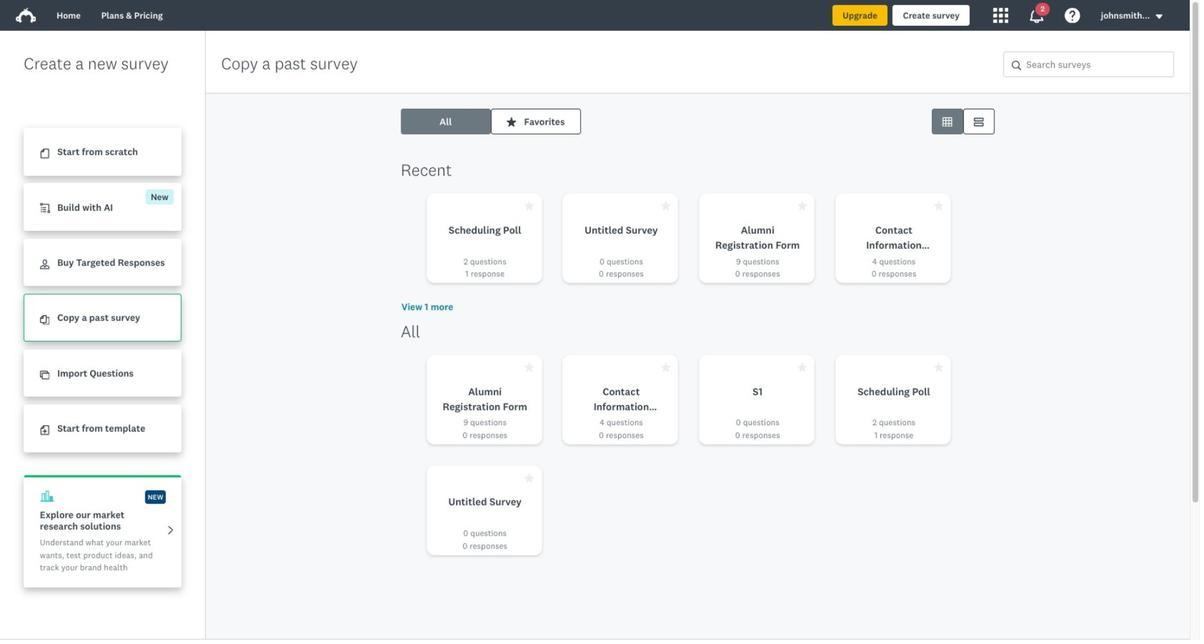 Task type: locate. For each thing, give the bounding box(es) containing it.
2 horizontal spatial starfilled image
[[661, 362, 671, 372]]

documentclone image
[[40, 315, 50, 325]]

dropdown arrow icon image
[[1156, 12, 1165, 21], [1157, 14, 1163, 19]]

help icon image
[[1065, 8, 1081, 23]]

products icon image
[[993, 8, 1009, 23], [993, 8, 1009, 23]]

chevronright image
[[166, 525, 176, 535]]

Search surveys field
[[1022, 52, 1174, 77]]

search image
[[1012, 61, 1022, 70]]

2 brand logo image from the top
[[15, 8, 36, 23]]

starfilled image
[[507, 117, 517, 127], [525, 362, 535, 372], [661, 362, 671, 372]]

starfilled image
[[525, 201, 535, 211], [661, 201, 671, 211], [798, 201, 807, 211], [934, 201, 944, 211], [798, 362, 807, 372], [934, 362, 944, 372], [525, 473, 535, 483]]

notification center icon image
[[1029, 8, 1045, 23]]

brand logo image
[[15, 5, 36, 26], [15, 8, 36, 23]]

textboxmultiple image
[[975, 117, 984, 127]]



Task type: describe. For each thing, give the bounding box(es) containing it.
user image
[[40, 260, 50, 269]]

1 horizontal spatial starfilled image
[[525, 362, 535, 372]]

0 horizontal spatial starfilled image
[[507, 117, 517, 127]]

grid image
[[943, 117, 953, 127]]

documentplus image
[[40, 426, 50, 435]]

1 brand logo image from the top
[[15, 5, 36, 26]]

document image
[[40, 149, 50, 159]]

clone image
[[40, 370, 50, 380]]



Task type: vqa. For each thing, say whether or not it's contained in the screenshot.
Hover for help content icon to the right
no



